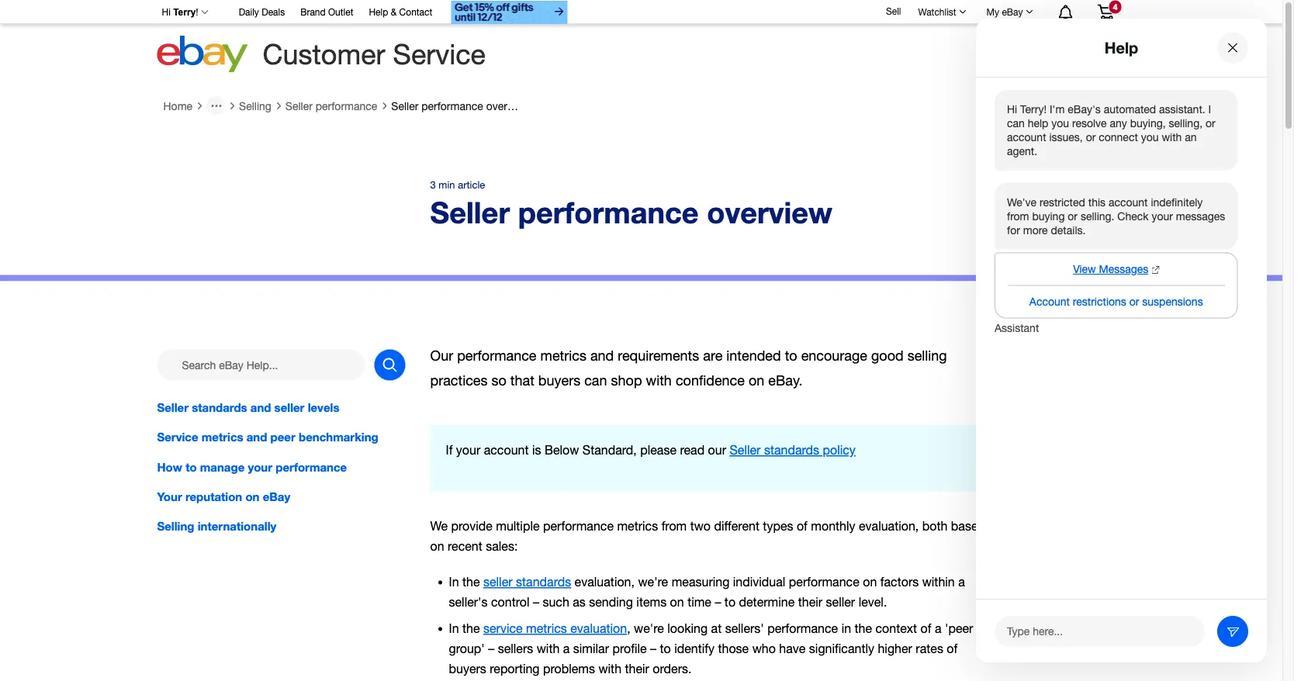 Task type: describe. For each thing, give the bounding box(es) containing it.
seller performance link
[[285, 99, 377, 112]]

ebay inside the account navigation
[[1002, 6, 1023, 17]]

agent.
[[1007, 145, 1038, 157]]

watchlist link
[[910, 2, 974, 21]]

buying,
[[1131, 117, 1166, 130]]

view
[[1073, 263, 1096, 275]]

to inside "link"
[[186, 460, 197, 474]]

on inside the our performance metrics and requirements are intended to encourage good selling practices so that buyers can shop with confidence on ebay.
[[749, 373, 765, 389]]

1 horizontal spatial standards
[[516, 575, 571, 589]]

daily deals link
[[239, 4, 285, 21]]

in for in the seller standards
[[449, 575, 459, 589]]

restrictions
[[1073, 295, 1127, 308]]

service inside seller performance overview main content
[[157, 431, 198, 444]]

looking
[[668, 622, 708, 636]]

as
[[573, 595, 586, 610]]

sell link
[[879, 6, 908, 16]]

this
[[1089, 196, 1106, 209]]

home link
[[163, 99, 193, 112]]

brand outlet
[[301, 7, 353, 17]]

on left time
[[670, 595, 684, 610]]

so
[[492, 373, 507, 389]]

4 link
[[1088, 0, 1123, 22]]

your inside "link"
[[248, 460, 272, 474]]

both
[[923, 519, 948, 533]]

we've
[[1007, 196, 1037, 209]]

service metrics and peer benchmarking
[[157, 431, 379, 444]]

seller performance overview
[[391, 99, 529, 112]]

help & contact
[[369, 7, 432, 17]]

daily
[[239, 7, 259, 17]]

service metrics evaluation link
[[483, 622, 627, 636]]

performance inside , we're looking at sellers' performance in the context of a 'peer group' – sellers with a similar profile – to identify those who have significantly higher rates of buyers reporting problems with their orders.
[[768, 622, 838, 636]]

have
[[779, 642, 806, 656]]

3 min article seller performance overview
[[430, 179, 833, 230]]

connect
[[1099, 131, 1138, 143]]

,
[[627, 622, 631, 636]]

2 horizontal spatial standards
[[764, 443, 820, 457]]

1 horizontal spatial a
[[935, 622, 942, 636]]

!
[[196, 7, 198, 17]]

can inside the our performance metrics and requirements are intended to encourage good selling practices so that buyers can shop with confidence on ebay.
[[585, 373, 607, 389]]

– left such
[[533, 595, 539, 610]]

to inside the our performance metrics and requirements are intended to encourage good selling practices so that buyers can shop with confidence on ebay.
[[785, 348, 798, 364]]

who
[[753, 642, 776, 656]]

ebay.
[[769, 373, 803, 389]]

hi terry !
[[162, 7, 198, 17]]

shop
[[611, 373, 642, 389]]

selling link
[[239, 99, 272, 112]]

how
[[157, 460, 182, 474]]

from for buying
[[1007, 210, 1030, 222]]

control
[[491, 595, 530, 610]]

our
[[708, 443, 726, 457]]

seller performance overview main content
[[0, 90, 1283, 681]]

policy
[[823, 443, 856, 457]]

help heading
[[1105, 38, 1139, 57]]

seller for seller standards and seller levels
[[157, 401, 189, 415]]

and for levels
[[251, 401, 271, 415]]

ebay inside seller performance overview main content
[[263, 490, 290, 504]]

determine
[[739, 595, 795, 610]]

seller for seller performance overview
[[391, 99, 419, 112]]

seller standards link
[[483, 575, 571, 589]]

that
[[511, 373, 535, 389]]

hi terry! i'm ebay's automated assistant. i can help you resolve any buying, selling, or account issues, or connect you with an agent.
[[1007, 103, 1216, 157]]

provide
[[451, 519, 493, 533]]

service
[[483, 622, 523, 636]]

help for help & contact
[[369, 7, 388, 17]]

service metrics and peer benchmarking link
[[157, 429, 406, 446]]

messages
[[1176, 210, 1226, 222]]

min
[[439, 179, 455, 191]]

selling.
[[1081, 210, 1115, 222]]

items
[[637, 595, 667, 610]]

benchmarking
[[299, 431, 379, 444]]

if your account is below standard, please read our seller standards policy
[[446, 443, 856, 457]]

evaluation, inside 'we provide multiple performance metrics from two different types of monthly evaluation, both based on recent sales:'
[[859, 519, 919, 533]]

seller performance
[[285, 99, 377, 112]]

issues,
[[1050, 131, 1083, 143]]

internationally
[[198, 519, 277, 533]]

4
[[1113, 2, 1118, 11]]

the for service
[[463, 622, 480, 636]]

performance inside "link"
[[276, 460, 347, 474]]

similar
[[573, 642, 609, 656]]

i
[[1209, 103, 1212, 116]]

levels
[[308, 401, 340, 415]]

to inside , we're looking at sellers' performance in the context of a 'peer group' – sellers with a similar profile – to identify those who have significantly higher rates of buyers reporting problems with their orders.
[[660, 642, 671, 656]]

'peer
[[945, 622, 974, 636]]

intended
[[727, 348, 781, 364]]

my ebay
[[987, 6, 1023, 17]]

&
[[391, 7, 397, 17]]

manage
[[200, 460, 245, 474]]

sellers'
[[725, 622, 764, 636]]

confidence
[[676, 373, 745, 389]]

our performance metrics and requirements are intended to encourage good selling practices so that buyers can shop with confidence on ebay.
[[430, 348, 947, 389]]

sending
[[589, 595, 633, 610]]

buyers inside the our performance metrics and requirements are intended to encourage good selling practices so that buyers can shop with confidence on ebay.
[[539, 373, 581, 389]]

seller right our
[[730, 443, 761, 457]]

buyers inside , we're looking at sellers' performance in the context of a 'peer group' – sellers with a similar profile – to identify those who have significantly higher rates of buyers reporting problems with their orders.
[[449, 662, 486, 676]]

service inside banner
[[393, 38, 486, 70]]

with inside the our performance metrics and requirements are intended to encourage good selling practices so that buyers can shop with confidence on ebay.
[[646, 373, 672, 389]]

selling for 'selling' "link"
[[239, 99, 272, 112]]

identify
[[675, 642, 715, 656]]

the for seller
[[463, 575, 480, 589]]

different
[[714, 519, 760, 533]]

selling,
[[1169, 117, 1203, 130]]

account inside 'we've restricted this account indefinitely from buying or selling. check your messages for more details.'
[[1109, 196, 1148, 209]]

hi for hi terry !
[[162, 7, 171, 17]]

or inside 'we've restricted this account indefinitely from buying or selling. check your messages for more details.'
[[1068, 210, 1078, 222]]

customer service
[[263, 38, 486, 70]]

get an extra 15% off image
[[451, 1, 568, 24]]

1 horizontal spatial your
[[456, 443, 481, 457]]

brand
[[301, 7, 326, 17]]

how to manage your performance
[[157, 460, 347, 474]]

1 horizontal spatial seller
[[483, 575, 513, 589]]

automated
[[1104, 103, 1157, 116]]

or down i
[[1206, 117, 1216, 130]]

, we're looking at sellers' performance in the context of a 'peer group' – sellers with a similar profile – to identify those who have significantly higher rates of buyers reporting problems with their orders.
[[449, 622, 974, 676]]



Task type: vqa. For each thing, say whether or not it's contained in the screenshot.
Account restrictions or suspensions
yes



Task type: locate. For each thing, give the bounding box(es) containing it.
0 horizontal spatial evaluation,
[[575, 575, 635, 589]]

with down requirements
[[646, 373, 672, 389]]

of for monthly
[[797, 519, 808, 533]]

seller for seller performance
[[285, 99, 313, 112]]

on down how to manage your performance
[[246, 490, 260, 504]]

and for benchmarking
[[247, 431, 267, 444]]

seller's
[[449, 595, 488, 610]]

help inside region
[[1105, 38, 1139, 57]]

their
[[798, 595, 823, 610], [625, 662, 650, 676]]

0 horizontal spatial your
[[248, 460, 272, 474]]

and left peer
[[247, 431, 267, 444]]

selling down 'your'
[[157, 519, 194, 533]]

service up how
[[157, 431, 198, 444]]

overview inside 3 min article seller performance overview
[[707, 195, 833, 230]]

of
[[797, 519, 808, 533], [921, 622, 932, 636], [947, 642, 958, 656]]

2 horizontal spatial a
[[959, 575, 965, 589]]

0 vertical spatial hi
[[162, 7, 171, 17]]

0 horizontal spatial seller
[[274, 401, 305, 415]]

individual
[[733, 575, 786, 589]]

terry
[[173, 7, 196, 17]]

evaluation, up sending
[[575, 575, 635, 589]]

we
[[430, 519, 448, 533]]

hi left the terry on the top of page
[[162, 7, 171, 17]]

service
[[393, 38, 486, 70], [157, 431, 198, 444]]

ebay
[[1002, 6, 1023, 17], [263, 490, 290, 504]]

0 vertical spatial in
[[449, 575, 459, 589]]

0 horizontal spatial can
[[585, 373, 607, 389]]

i'm
[[1050, 103, 1065, 116]]

your down the indefinitely
[[1152, 210, 1173, 222]]

metrics inside the our performance metrics and requirements are intended to encourage good selling practices so that buyers can shop with confidence on ebay.
[[541, 348, 587, 364]]

selling left seller performance
[[239, 99, 272, 112]]

account restrictions or suspensions button
[[996, 286, 1238, 318]]

a right within
[[959, 575, 965, 589]]

if
[[446, 443, 453, 457]]

on up level.
[[863, 575, 877, 589]]

seller standards and seller levels link
[[157, 399, 406, 417]]

standards up such
[[516, 575, 571, 589]]

on down intended
[[749, 373, 765, 389]]

monthly
[[811, 519, 856, 533]]

evaluation
[[571, 622, 627, 636]]

2 vertical spatial a
[[563, 642, 570, 656]]

from for two
[[662, 519, 687, 533]]

account restrictions or suspensions
[[1030, 295, 1203, 308]]

we're up items
[[638, 575, 668, 589]]

we've restricted this account indefinitely from buying or selling. check your messages for more details.
[[1007, 196, 1226, 236]]

and up service metrics and peer benchmarking
[[251, 401, 271, 415]]

seller down customer service
[[391, 99, 419, 112]]

seller standards and seller levels
[[157, 401, 340, 415]]

1 horizontal spatial selling
[[239, 99, 272, 112]]

hi left terry!
[[1007, 103, 1018, 116]]

our
[[430, 348, 453, 364]]

from left two
[[662, 519, 687, 533]]

we're inside , we're looking at sellers' performance in the context of a 'peer group' – sellers with a similar profile – to identify those who have significantly higher rates of buyers reporting problems with their orders.
[[634, 622, 664, 636]]

with left an
[[1162, 131, 1182, 143]]

1 horizontal spatial evaluation,
[[859, 519, 919, 533]]

or up "details."
[[1068, 210, 1078, 222]]

1 horizontal spatial you
[[1141, 131, 1159, 143]]

2 horizontal spatial your
[[1152, 210, 1173, 222]]

how to manage your performance link
[[157, 458, 406, 476]]

peer
[[271, 431, 296, 444]]

buying
[[1033, 210, 1065, 222]]

can left shop
[[585, 373, 607, 389]]

account left is
[[484, 443, 529, 457]]

performance inside 3 min article seller performance overview
[[518, 195, 699, 230]]

2 horizontal spatial account
[[1109, 196, 1148, 209]]

0 vertical spatial from
[[1007, 210, 1030, 222]]

1 vertical spatial can
[[585, 373, 607, 389]]

account up the check
[[1109, 196, 1148, 209]]

of inside 'we provide multiple performance metrics from two different types of monthly evaluation, both based on recent sales:'
[[797, 519, 808, 533]]

0 vertical spatial evaluation,
[[859, 519, 919, 533]]

in up group'
[[449, 622, 459, 636]]

selling for selling internationally
[[157, 519, 194, 533]]

such
[[543, 595, 569, 610]]

1 horizontal spatial buyers
[[539, 373, 581, 389]]

you down buying,
[[1141, 131, 1159, 143]]

sales:
[[486, 539, 518, 554]]

2 vertical spatial seller
[[826, 595, 855, 610]]

0 vertical spatial overview
[[486, 99, 529, 112]]

0 vertical spatial a
[[959, 575, 965, 589]]

their inside , we're looking at sellers' performance in the context of a 'peer group' – sellers with a similar profile – to identify those who have significantly higher rates of buyers reporting problems with their orders.
[[625, 662, 650, 676]]

within
[[923, 575, 955, 589]]

based
[[951, 519, 986, 533]]

with inside hi terry! i'm ebay's automated assistant. i can help you resolve any buying, selling, or account issues, or connect you with an agent.
[[1162, 131, 1182, 143]]

1 vertical spatial standards
[[764, 443, 820, 457]]

hi inside hi terry! i'm ebay's automated assistant. i can help you resolve any buying, selling, or account issues, or connect you with an agent.
[[1007, 103, 1018, 116]]

1 horizontal spatial account
[[1007, 131, 1047, 143]]

1 vertical spatial from
[[662, 519, 687, 533]]

in
[[842, 622, 851, 636]]

we're for evaluation,
[[638, 575, 668, 589]]

1 vertical spatial evaluation,
[[575, 575, 635, 589]]

factors
[[881, 575, 919, 589]]

0 horizontal spatial account
[[484, 443, 529, 457]]

0 horizontal spatial hi
[[162, 7, 171, 17]]

context
[[876, 622, 917, 636]]

1 horizontal spatial ebay
[[1002, 6, 1023, 17]]

to up the "orders."
[[660, 642, 671, 656]]

article
[[458, 179, 485, 191]]

contact
[[399, 7, 432, 17]]

their right determine on the bottom of page
[[798, 595, 823, 610]]

standards up service metrics and peer benchmarking
[[192, 401, 247, 415]]

with
[[1162, 131, 1182, 143], [646, 373, 672, 389], [537, 642, 560, 656], [599, 662, 622, 676]]

from down we've
[[1007, 210, 1030, 222]]

their down profile at the bottom left of page
[[625, 662, 650, 676]]

metrics inside 'we provide multiple performance metrics from two different types of monthly evaluation, both based on recent sales:'
[[617, 519, 658, 533]]

selling internationally
[[157, 519, 277, 533]]

2 vertical spatial of
[[947, 642, 958, 656]]

0 horizontal spatial standards
[[192, 401, 247, 415]]

0 horizontal spatial their
[[625, 662, 650, 676]]

from inside 'we provide multiple performance metrics from two different types of monthly evaluation, both based on recent sales:'
[[662, 519, 687, 533]]

0 horizontal spatial from
[[662, 519, 687, 533]]

1 vertical spatial overview
[[707, 195, 833, 230]]

help left &
[[369, 7, 388, 17]]

or down resolve
[[1086, 131, 1096, 143]]

0 vertical spatial your
[[1152, 210, 1173, 222]]

buyers down group'
[[449, 662, 486, 676]]

1 vertical spatial ebay
[[263, 490, 290, 504]]

0 vertical spatial standards
[[192, 401, 247, 415]]

1 vertical spatial help
[[1105, 38, 1139, 57]]

a inside evaluation, we're measuring individual performance on factors within a seller's control – such as sending items on time – to determine their seller level.
[[959, 575, 965, 589]]

1 vertical spatial selling
[[157, 519, 194, 533]]

of for a
[[921, 622, 932, 636]]

seller inside 3 min article seller performance overview
[[430, 195, 510, 230]]

performance inside evaluation, we're measuring individual performance on factors within a seller's control – such as sending items on time – to determine their seller level.
[[789, 575, 860, 589]]

your down service metrics and peer benchmarking
[[248, 460, 272, 474]]

0 horizontal spatial help
[[369, 7, 388, 17]]

messages
[[1099, 263, 1149, 275]]

0 horizontal spatial selling
[[157, 519, 194, 533]]

0 vertical spatial ebay
[[1002, 6, 1023, 17]]

0 vertical spatial of
[[797, 519, 808, 533]]

your inside 'we've restricted this account indefinitely from buying or selling. check your messages for more details.'
[[1152, 210, 1173, 222]]

0 horizontal spatial you
[[1052, 117, 1070, 130]]

in for in the service metrics evaluation
[[449, 622, 459, 636]]

significantly
[[809, 642, 875, 656]]

0 horizontal spatial of
[[797, 519, 808, 533]]

seller down article
[[430, 195, 510, 230]]

time
[[688, 595, 712, 610]]

outlet
[[328, 7, 353, 17]]

buyers
[[539, 373, 581, 389], [449, 662, 486, 676]]

restricted
[[1040, 196, 1086, 209]]

2 horizontal spatial of
[[947, 642, 958, 656]]

0 vertical spatial and
[[591, 348, 614, 364]]

metrics
[[541, 348, 587, 364], [202, 431, 243, 444], [617, 519, 658, 533], [526, 622, 567, 636]]

1 vertical spatial their
[[625, 662, 650, 676]]

reputation
[[185, 490, 242, 504]]

0 vertical spatial seller
[[274, 401, 305, 415]]

below
[[545, 443, 579, 457]]

practices
[[430, 373, 488, 389]]

– down service
[[488, 642, 495, 656]]

standards left policy
[[764, 443, 820, 457]]

1 horizontal spatial overview
[[707, 195, 833, 230]]

1 horizontal spatial hi
[[1007, 103, 1018, 116]]

a up problems
[[563, 642, 570, 656]]

metrics inside service metrics and peer benchmarking link
[[202, 431, 243, 444]]

hi inside the account navigation
[[162, 7, 171, 17]]

1 horizontal spatial help
[[1105, 38, 1139, 57]]

0 horizontal spatial buyers
[[449, 662, 486, 676]]

2 vertical spatial your
[[248, 460, 272, 474]]

1 vertical spatial you
[[1141, 131, 1159, 143]]

help region
[[976, 19, 1267, 663]]

seller up peer
[[274, 401, 305, 415]]

measuring
[[672, 575, 730, 589]]

1 vertical spatial in
[[449, 622, 459, 636]]

1 vertical spatial and
[[251, 401, 271, 415]]

1 vertical spatial your
[[456, 443, 481, 457]]

1 vertical spatial buyers
[[449, 662, 486, 676]]

of right types
[[797, 519, 808, 533]]

1 vertical spatial service
[[157, 431, 198, 444]]

account
[[1030, 295, 1070, 308]]

1 vertical spatial hi
[[1007, 103, 1018, 116]]

evaluation, inside evaluation, we're measuring individual performance on factors within a seller's control – such as sending items on time – to determine their seller level.
[[575, 575, 635, 589]]

0 horizontal spatial overview
[[486, 99, 529, 112]]

we're for ,
[[634, 622, 664, 636]]

seller right 'selling' "link"
[[285, 99, 313, 112]]

check
[[1118, 210, 1149, 222]]

account
[[1007, 131, 1047, 143], [1109, 196, 1148, 209], [484, 443, 529, 457]]

customer service banner
[[153, 0, 1126, 78]]

service down contact
[[393, 38, 486, 70]]

0 vertical spatial we're
[[638, 575, 668, 589]]

seller up in
[[826, 595, 855, 610]]

of up rates
[[921, 622, 932, 636]]

ebay down how to manage your performance "link"
[[263, 490, 290, 504]]

to right how
[[186, 460, 197, 474]]

any
[[1110, 117, 1128, 130]]

hi
[[162, 7, 171, 17], [1007, 103, 1018, 116]]

sellers
[[498, 642, 533, 656]]

0 vertical spatial service
[[393, 38, 486, 70]]

seller up control
[[483, 575, 513, 589]]

– right profile at the bottom left of page
[[650, 642, 657, 656]]

0 horizontal spatial ebay
[[263, 490, 290, 504]]

seller up how
[[157, 401, 189, 415]]

indefinitely
[[1151, 196, 1203, 209]]

help for help
[[1105, 38, 1139, 57]]

from inside 'we've restricted this account indefinitely from buying or selling. check your messages for more details.'
[[1007, 210, 1030, 222]]

ebay right my
[[1002, 6, 1023, 17]]

0 vertical spatial can
[[1007, 117, 1025, 130]]

account up agent.
[[1007, 131, 1047, 143]]

standard,
[[583, 443, 637, 457]]

account navigation
[[153, 0, 1126, 26]]

to up the 'ebay.'
[[785, 348, 798, 364]]

selling
[[239, 99, 272, 112], [157, 519, 194, 533]]

of down the "'peer"
[[947, 642, 958, 656]]

0 vertical spatial account
[[1007, 131, 1047, 143]]

seller
[[285, 99, 313, 112], [391, 99, 419, 112], [430, 195, 510, 230], [157, 401, 189, 415], [730, 443, 761, 457]]

home
[[163, 99, 193, 112]]

1 horizontal spatial from
[[1007, 210, 1030, 222]]

hi for hi terry! i'm ebay's automated assistant. i can help you resolve any buying, selling, or account issues, or connect you with an agent.
[[1007, 103, 1018, 116]]

0 vertical spatial selling
[[239, 99, 272, 112]]

selling
[[908, 348, 947, 364]]

at
[[711, 622, 722, 636]]

help down 4 link
[[1105, 38, 1139, 57]]

the up seller's
[[463, 575, 480, 589]]

the right in
[[855, 622, 872, 636]]

on
[[749, 373, 765, 389], [246, 490, 260, 504], [430, 539, 444, 554], [863, 575, 877, 589], [670, 595, 684, 610]]

–
[[533, 595, 539, 610], [715, 595, 721, 610], [488, 642, 495, 656], [650, 642, 657, 656]]

0 vertical spatial you
[[1052, 117, 1070, 130]]

you down i'm
[[1052, 117, 1070, 130]]

ebay's
[[1068, 103, 1101, 116]]

performance inside the our performance metrics and requirements are intended to encourage good selling practices so that buyers can shop with confidence on ebay.
[[457, 348, 537, 364]]

a
[[959, 575, 965, 589], [935, 622, 942, 636], [563, 642, 570, 656]]

with down service metrics evaluation link
[[537, 642, 560, 656]]

- opens in new window or tab image
[[1152, 266, 1160, 274]]

a left the "'peer"
[[935, 622, 942, 636]]

0 horizontal spatial a
[[563, 642, 570, 656]]

1 horizontal spatial their
[[798, 595, 823, 610]]

or inside button
[[1130, 295, 1140, 308]]

my
[[987, 6, 1000, 17]]

details.
[[1051, 224, 1086, 236]]

2 vertical spatial account
[[484, 443, 529, 457]]

higher
[[878, 642, 913, 656]]

on down we
[[430, 539, 444, 554]]

1 horizontal spatial can
[[1007, 117, 1025, 130]]

customer
[[263, 38, 385, 70]]

in up seller's
[[449, 575, 459, 589]]

selling inside 'link'
[[157, 519, 194, 533]]

buyers right that
[[539, 373, 581, 389]]

1 horizontal spatial of
[[921, 622, 932, 636]]

1 in from the top
[[449, 575, 459, 589]]

the inside , we're looking at sellers' performance in the context of a 'peer group' – sellers with a similar profile – to identify those who have significantly higher rates of buyers reporting problems with their orders.
[[855, 622, 872, 636]]

you
[[1052, 117, 1070, 130], [1141, 131, 1159, 143]]

Let me know what you would like to do text field
[[995, 616, 1205, 647]]

to up sellers' at the bottom right of the page
[[725, 595, 736, 610]]

account inside hi terry! i'm ebay's automated assistant. i can help you resolve any buying, selling, or account issues, or connect you with an agent.
[[1007, 131, 1047, 143]]

your reputation on ebay
[[157, 490, 290, 504]]

account inside seller performance overview main content
[[484, 443, 529, 457]]

profile
[[613, 642, 647, 656]]

or down messages
[[1130, 295, 1140, 308]]

1 vertical spatial we're
[[634, 622, 664, 636]]

to inside evaluation, we're measuring individual performance on factors within a seller's control – such as sending items on time – to determine their seller level.
[[725, 595, 736, 610]]

we're inside evaluation, we're measuring individual performance on factors within a seller's control – such as sending items on time – to determine their seller level.
[[638, 575, 668, 589]]

your right if
[[456, 443, 481, 457]]

0 vertical spatial buyers
[[539, 373, 581, 389]]

we're right ,
[[634, 622, 664, 636]]

can inside hi terry! i'm ebay's automated assistant. i can help you resolve any buying, selling, or account issues, or connect you with an agent.
[[1007, 117, 1025, 130]]

on inside 'we provide multiple performance metrics from two different types of monthly evaluation, both based on recent sales:'
[[430, 539, 444, 554]]

assistant.
[[1160, 103, 1206, 116]]

two
[[690, 519, 711, 533]]

help inside the account navigation
[[369, 7, 388, 17]]

0 vertical spatial their
[[798, 595, 823, 610]]

2 vertical spatial standards
[[516, 575, 571, 589]]

with down similar at left bottom
[[599, 662, 622, 676]]

your
[[157, 490, 182, 504]]

and inside the our performance metrics and requirements are intended to encourage good selling practices so that buyers can shop with confidence on ebay.
[[591, 348, 614, 364]]

2 horizontal spatial seller
[[826, 595, 855, 610]]

1 vertical spatial account
[[1109, 196, 1148, 209]]

in the service metrics evaluation
[[449, 622, 627, 636]]

1 horizontal spatial service
[[393, 38, 486, 70]]

0 vertical spatial help
[[369, 7, 388, 17]]

daily deals
[[239, 7, 285, 17]]

can left help
[[1007, 117, 1025, 130]]

0 horizontal spatial service
[[157, 431, 198, 444]]

seller inside evaluation, we're measuring individual performance on factors within a seller's control – such as sending items on time – to determine their seller level.
[[826, 595, 855, 610]]

1 vertical spatial of
[[921, 622, 932, 636]]

Search eBay Help... text field
[[157, 350, 365, 381]]

1 vertical spatial a
[[935, 622, 942, 636]]

the up group'
[[463, 622, 480, 636]]

1 vertical spatial seller
[[483, 575, 513, 589]]

view messages link
[[996, 253, 1238, 285]]

their inside evaluation, we're measuring individual performance on factors within a seller's control – such as sending items on time – to determine their seller level.
[[798, 595, 823, 610]]

and up shop
[[591, 348, 614, 364]]

brand outlet link
[[301, 4, 353, 21]]

your reputation on ebay link
[[157, 488, 406, 505]]

– right time
[[715, 595, 721, 610]]

performance inside 'we provide multiple performance metrics from two different types of monthly evaluation, both based on recent sales:'
[[543, 519, 614, 533]]

evaluation, left both
[[859, 519, 919, 533]]

2 in from the top
[[449, 622, 459, 636]]

2 vertical spatial and
[[247, 431, 267, 444]]



